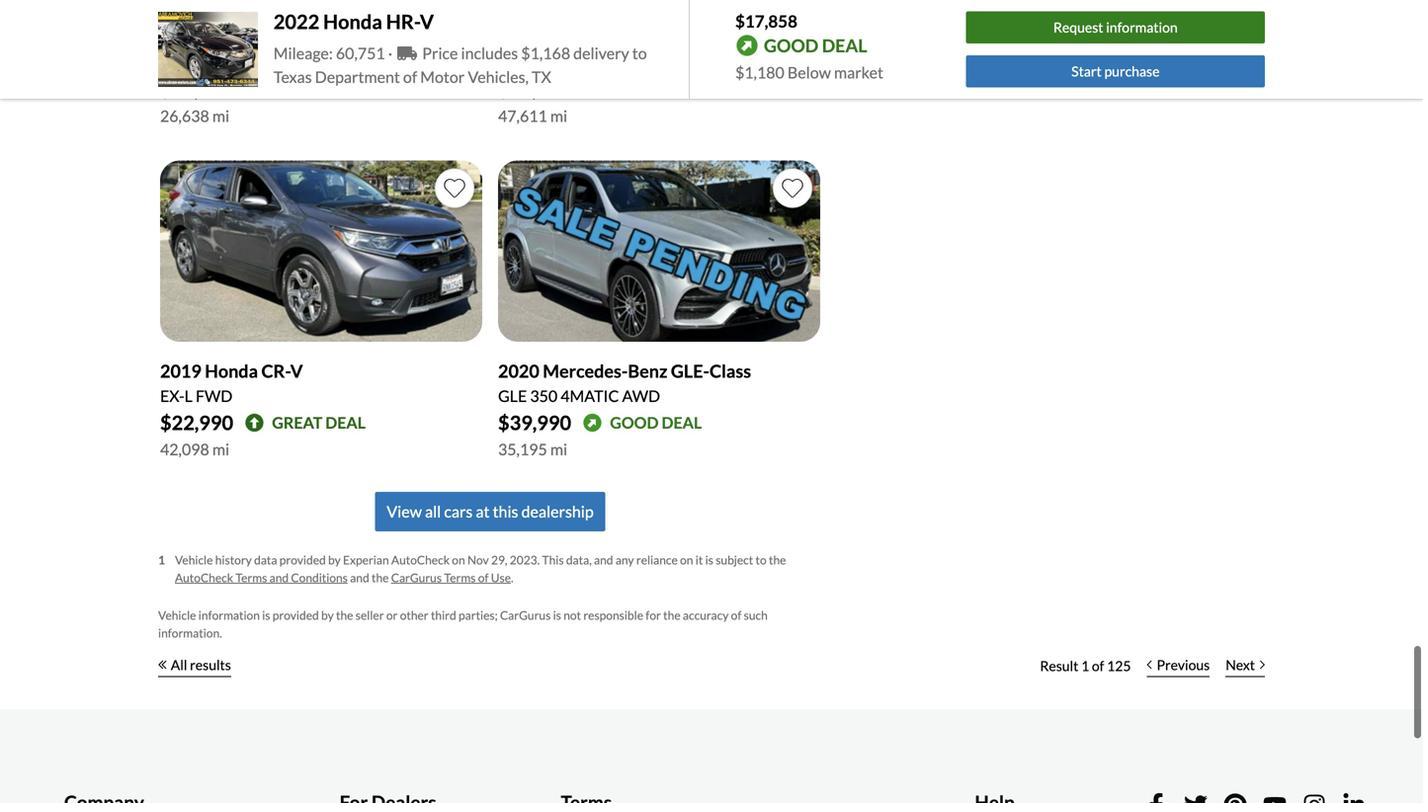 Task type: locate. For each thing, give the bounding box(es) containing it.
2 horizontal spatial and
[[594, 553, 614, 568]]

2022 honda hr-v
[[274, 10, 434, 34]]

honda up "$23,990"
[[205, 27, 258, 49]]

26,638 mi
[[160, 106, 230, 126]]

great deal image right $22,990
[[245, 414, 264, 433]]

delivery
[[574, 44, 630, 63]]

2 on from the left
[[680, 553, 694, 568]]

is
[[706, 553, 714, 568], [262, 609, 270, 623], [553, 609, 562, 623]]

1 vertical spatial vehicle
[[158, 609, 196, 623]]

great deal for $23,990
[[272, 80, 366, 99]]

good
[[764, 34, 819, 56]]

ex- for $22,990
[[160, 387, 185, 406]]

350
[[530, 387, 558, 406]]

results
[[190, 657, 231, 674]]

42,098 mi
[[160, 440, 230, 459]]

the down experian
[[372, 571, 389, 585]]

provided inside "1 vehicle history data provided by experian autocheck on nov 29, 2023. this data, and any reliance on it is subject to the autocheck terms and conditions and the cargurus terms of use ."
[[280, 553, 326, 568]]

fwd right 'lx'
[[554, 53, 591, 72]]

great deal
[[272, 80, 366, 99], [610, 80, 704, 99], [272, 413, 366, 433]]

2019 up $22,990
[[160, 360, 201, 382]]

honda for $22,990
[[205, 360, 258, 382]]

and down experian
[[350, 571, 369, 585]]

$17,900
[[498, 78, 572, 101]]

third
[[431, 609, 457, 623]]

2019 honda cr-v ex-l fwd up $22,990
[[160, 360, 303, 406]]

all
[[425, 502, 441, 522]]

0 horizontal spatial 1
[[158, 553, 165, 568]]

great deal image left texas
[[245, 80, 264, 99]]

by down conditions
[[321, 609, 334, 623]]

to right subject at the right bottom of the page
[[756, 553, 767, 568]]

information
[[1107, 19, 1178, 36], [199, 609, 260, 623]]

2019 for $22,990
[[160, 360, 201, 382]]

honda
[[323, 10, 382, 34], [205, 27, 258, 49], [543, 27, 596, 49], [205, 360, 258, 382]]

2019 honda cr-v ex-l fwd up "$23,990"
[[160, 27, 303, 72]]

ex- up "$23,990"
[[160, 53, 185, 72]]

0 vertical spatial cargurus
[[391, 571, 442, 585]]

$1,180
[[736, 63, 785, 82]]

0 vertical spatial 1
[[158, 553, 165, 568]]

of left 125
[[1092, 658, 1105, 675]]

mi down "$23,990"
[[212, 106, 230, 126]]

the
[[769, 553, 786, 568], [372, 571, 389, 585], [336, 609, 353, 623], [664, 609, 681, 623]]

request information
[[1054, 19, 1178, 36]]

honda up 'lx'
[[543, 27, 596, 49]]

1 vertical spatial autocheck
[[175, 571, 233, 585]]

1 vertical spatial provided
[[273, 609, 319, 623]]

cargurus up other at the bottom of page
[[391, 571, 442, 585]]

conditions
[[291, 571, 348, 585]]

great deal for $22,990
[[272, 413, 366, 433]]

great for $17,900
[[610, 80, 661, 99]]

information inside "vehicle information is provided by the seller or other third parties; cargurus is not responsible for the accuracy of such information."
[[199, 609, 260, 623]]

and down the data
[[270, 571, 289, 585]]

2 ex- from the top
[[160, 387, 185, 406]]

data
[[254, 553, 277, 568]]

honda for $17,900
[[543, 27, 596, 49]]

is left not
[[553, 609, 562, 623]]

information up purchase
[[1107, 19, 1178, 36]]

mi down $39,990
[[551, 440, 568, 459]]

great deal image
[[583, 80, 602, 99]]

2 cr- from the top
[[261, 360, 290, 382]]

mi down $22,990
[[212, 440, 230, 459]]

0 vertical spatial l
[[185, 53, 193, 72]]

fwd up $22,990
[[196, 387, 233, 406]]

1 2019 honda cr-v ex-l fwd from the top
[[160, 27, 303, 72]]

price
[[422, 44, 458, 63]]

view all cars at this dealership
[[387, 502, 594, 522]]

cr- for $22,990
[[261, 360, 290, 382]]

deal
[[326, 80, 366, 99], [664, 80, 704, 99], [326, 413, 366, 433], [662, 413, 702, 433]]

autocheck up cargurus terms of use link
[[391, 553, 450, 568]]

truck moving image
[[398, 45, 417, 61]]

2 2019 from the top
[[160, 360, 201, 382]]

is right the it
[[706, 553, 714, 568]]

2019
[[160, 27, 201, 49], [160, 360, 201, 382]]

at
[[476, 502, 490, 522]]

l up $22,990
[[185, 387, 193, 406]]

information.
[[158, 626, 222, 641]]

ex- for $23,990
[[160, 53, 185, 72]]

of left such
[[731, 609, 742, 623]]

35,195 mi
[[498, 440, 568, 459]]

such
[[744, 609, 768, 623]]

cargurus down .
[[500, 609, 551, 623]]

vehicle information is provided by the seller or other third parties; cargurus is not responsible for the accuracy of such information.
[[158, 609, 768, 641]]

of left use
[[478, 571, 489, 585]]

good deal
[[610, 413, 702, 433]]

2019 honda cr-v image
[[160, 161, 483, 342]]

1 horizontal spatial cargurus
[[500, 609, 551, 623]]

reliance
[[637, 553, 678, 568]]

1 vertical spatial 1
[[1082, 658, 1090, 675]]

0 horizontal spatial to
[[633, 44, 647, 63]]

motor
[[421, 67, 465, 87]]

1 vertical spatial great deal image
[[245, 414, 264, 433]]

mi for $17,900
[[551, 106, 568, 126]]

1 cr- from the top
[[261, 27, 290, 49]]

honda up $22,990
[[205, 360, 258, 382]]

2023.
[[510, 553, 540, 568]]

chevron right image
[[1261, 660, 1266, 670]]

fwd up "$23,990"
[[196, 53, 233, 72]]

2 l from the top
[[185, 387, 193, 406]]

0 horizontal spatial terms
[[236, 571, 267, 585]]

previous
[[1157, 657, 1210, 674]]

0 vertical spatial vehicle
[[175, 553, 213, 568]]

1 horizontal spatial on
[[680, 553, 694, 568]]

60,751
[[336, 44, 385, 63]]

vehicle inside "vehicle information is provided by the seller or other third parties; cargurus is not responsible for the accuracy of such information."
[[158, 609, 196, 623]]

vehicle left history
[[175, 553, 213, 568]]

1 inside "1 vehicle history data provided by experian autocheck on nov 29, 2023. this data, and any reliance on it is subject to the autocheck terms and conditions and the cargurus terms of use ."
[[158, 553, 165, 568]]

42,098
[[160, 440, 209, 459]]

1 right result
[[1082, 658, 1090, 675]]

1 vertical spatial l
[[185, 387, 193, 406]]

1 horizontal spatial information
[[1107, 19, 1178, 36]]

vehicle inside "1 vehicle history data provided by experian autocheck on nov 29, 2023. this data, and any reliance on it is subject to the autocheck terms and conditions and the cargurus terms of use ."
[[175, 553, 213, 568]]

on
[[452, 553, 465, 568], [680, 553, 694, 568]]

deal
[[822, 34, 868, 56]]

deal for $39,990
[[662, 413, 702, 433]]

start
[[1072, 63, 1102, 79]]

0 horizontal spatial cargurus
[[391, 571, 442, 585]]

1 l from the top
[[185, 53, 193, 72]]

1 horizontal spatial and
[[350, 571, 369, 585]]

dealership
[[522, 502, 594, 522]]

2018 honda accord 1.5t lx fwd
[[498, 27, 657, 72]]

2 2019 honda cr-v ex-l fwd from the top
[[160, 360, 303, 406]]

great deal image for $23,990
[[245, 80, 264, 99]]

autocheck terms and conditions link
[[175, 571, 348, 585]]

cargurus terms of use link
[[391, 571, 511, 585]]

0 vertical spatial information
[[1107, 19, 1178, 36]]

below
[[788, 63, 831, 82]]

l up "$23,990"
[[185, 53, 193, 72]]

mi for $23,990
[[212, 106, 230, 126]]

ex-
[[160, 53, 185, 72], [160, 387, 185, 406]]

2 horizontal spatial is
[[706, 553, 714, 568]]

1 horizontal spatial terms
[[444, 571, 476, 585]]

is down autocheck terms and conditions link
[[262, 609, 270, 623]]

by up conditions
[[328, 553, 341, 568]]

0 horizontal spatial on
[[452, 553, 465, 568]]

1 vertical spatial ex-
[[160, 387, 185, 406]]

2 great deal image from the top
[[245, 414, 264, 433]]

2019 up "$23,990"
[[160, 27, 201, 49]]

great deal image for $22,990
[[245, 414, 264, 433]]

gle-
[[671, 360, 710, 382]]

1 vertical spatial 2019 honda cr-v ex-l fwd
[[160, 360, 303, 406]]

great deal image
[[245, 80, 264, 99], [245, 414, 264, 433]]

provided up conditions
[[280, 553, 326, 568]]

cargurus inside "vehicle information is provided by the seller or other third parties; cargurus is not responsible for the accuracy of such information."
[[500, 609, 551, 623]]

result 1 of 125
[[1041, 658, 1132, 675]]

good deal
[[764, 34, 868, 56]]

on left the it
[[680, 553, 694, 568]]

1 vertical spatial cargurus
[[500, 609, 551, 623]]

provided
[[280, 553, 326, 568], [273, 609, 319, 623]]

to right delivery
[[633, 44, 647, 63]]

0 vertical spatial cr-
[[261, 27, 290, 49]]

tx
[[532, 67, 551, 87]]

not
[[564, 609, 581, 623]]

l for $23,990
[[185, 53, 193, 72]]

ex- up $22,990
[[160, 387, 185, 406]]

and
[[594, 553, 614, 568], [270, 571, 289, 585], [350, 571, 369, 585]]

benz
[[628, 360, 668, 382]]

of down 'truck moving' icon
[[403, 67, 417, 87]]

and left any
[[594, 553, 614, 568]]

1 ex- from the top
[[160, 53, 185, 72]]

mileage:
[[274, 44, 333, 63]]

2020 mercedes-benz gle-class image
[[498, 161, 821, 342]]

terms down the nov
[[444, 571, 476, 585]]

0 vertical spatial 2019 honda cr-v ex-l fwd
[[160, 27, 303, 72]]

parties;
[[459, 609, 498, 623]]

1 horizontal spatial autocheck
[[391, 553, 450, 568]]

fwd inside 2018 honda accord 1.5t lx fwd
[[554, 53, 591, 72]]

to inside "1 vehicle history data provided by experian autocheck on nov 29, 2023. this data, and any reliance on it is subject to the autocheck terms and conditions and the cargurus terms of use ."
[[756, 553, 767, 568]]

.
[[511, 571, 514, 585]]

view all cars at this dealership link
[[375, 492, 606, 532]]

v
[[420, 10, 434, 34], [290, 27, 303, 49], [290, 360, 303, 382]]

0 vertical spatial ex-
[[160, 53, 185, 72]]

the right subject at the right bottom of the page
[[769, 553, 786, 568]]

1 great deal image from the top
[[245, 80, 264, 99]]

information inside button
[[1107, 19, 1178, 36]]

0 vertical spatial provided
[[280, 553, 326, 568]]

0 horizontal spatial information
[[199, 609, 260, 623]]

information for request
[[1107, 19, 1178, 36]]

deal for $23,990
[[326, 80, 366, 99]]

1 vertical spatial information
[[199, 609, 260, 623]]

0 vertical spatial 2019
[[160, 27, 201, 49]]

start purchase
[[1072, 63, 1160, 79]]

terms down the data
[[236, 571, 267, 585]]

to
[[633, 44, 647, 63], [756, 553, 767, 568]]

mi down $17,900
[[551, 106, 568, 126]]

1 left history
[[158, 553, 165, 568]]

0 vertical spatial great deal image
[[245, 80, 264, 99]]

0 vertical spatial to
[[633, 44, 647, 63]]

deal for $17,900
[[664, 80, 704, 99]]

0 vertical spatial by
[[328, 553, 341, 568]]

1 vertical spatial 2019
[[160, 360, 201, 382]]

on up cargurus terms of use link
[[452, 553, 465, 568]]

mi
[[212, 106, 230, 126], [551, 106, 568, 126], [212, 440, 230, 459], [551, 440, 568, 459]]

1 vertical spatial cr-
[[261, 360, 290, 382]]

1 2019 from the top
[[160, 27, 201, 49]]

1 vertical spatial to
[[756, 553, 767, 568]]

to inside price includes $1,168 delivery to texas department of motor vehicles, tx
[[633, 44, 647, 63]]

1 vertical spatial by
[[321, 609, 334, 623]]

provided down conditions
[[273, 609, 319, 623]]

l
[[185, 53, 193, 72], [185, 387, 193, 406]]

fwd
[[196, 53, 233, 72], [554, 53, 591, 72], [196, 387, 233, 406]]

class
[[710, 360, 752, 382]]

next
[[1226, 657, 1256, 674]]

fwd for $23,990
[[196, 53, 233, 72]]

2019 for $23,990
[[160, 27, 201, 49]]

honda inside 2018 honda accord 1.5t lx fwd
[[543, 27, 596, 49]]

cr-
[[261, 27, 290, 49], [261, 360, 290, 382]]

1.5t
[[498, 53, 529, 72]]

$1,180 below market
[[736, 63, 884, 82]]

purchase
[[1105, 63, 1160, 79]]

great for $22,990
[[272, 413, 323, 433]]

vehicle up information.
[[158, 609, 196, 623]]

autocheck down history
[[175, 571, 233, 585]]

information up information.
[[199, 609, 260, 623]]

of inside "1 vehicle history data provided by experian autocheck on nov 29, 2023. this data, and any reliance on it is subject to the autocheck terms and conditions and the cargurus terms of use ."
[[478, 571, 489, 585]]

mi for $22,990
[[212, 440, 230, 459]]

1 horizontal spatial to
[[756, 553, 767, 568]]



Task type: describe. For each thing, give the bounding box(es) containing it.
125
[[1107, 658, 1132, 675]]

2019 honda cr-v ex-l fwd for $22,990
[[160, 360, 303, 406]]

includes
[[461, 44, 518, 63]]

35,195
[[498, 440, 548, 459]]

good deal image
[[583, 414, 602, 433]]

47,611 mi
[[498, 106, 568, 126]]

v for $23,990
[[290, 27, 303, 49]]

seller
[[356, 609, 384, 623]]

mileage: 60,751 ·
[[274, 44, 396, 63]]

all
[[171, 657, 187, 674]]

by inside "vehicle information is provided by the seller or other third parties; cargurus is not responsible for the accuracy of such information."
[[321, 609, 334, 623]]

of inside price includes $1,168 delivery to texas department of motor vehicles, tx
[[403, 67, 417, 87]]

next link
[[1218, 645, 1274, 688]]

$1,168
[[521, 44, 571, 63]]

market
[[834, 63, 884, 82]]

all results link
[[158, 645, 231, 688]]

2022
[[274, 10, 320, 34]]

data,
[[566, 553, 592, 568]]

nov
[[468, 553, 489, 568]]

responsible
[[584, 609, 644, 623]]

2018
[[498, 27, 540, 49]]

0 vertical spatial autocheck
[[391, 553, 450, 568]]

this
[[542, 553, 564, 568]]

2 terms from the left
[[444, 571, 476, 585]]

department
[[315, 67, 400, 87]]

great for $23,990
[[272, 80, 323, 99]]

by inside "1 vehicle history data provided by experian autocheck on nov 29, 2023. this data, and any reliance on it is subject to the autocheck terms and conditions and the cargurus terms of use ."
[[328, 553, 341, 568]]

1 horizontal spatial 1
[[1082, 658, 1090, 675]]

previous link
[[1139, 645, 1218, 688]]

any
[[616, 553, 634, 568]]

honda for $23,990
[[205, 27, 258, 49]]

awd
[[622, 387, 661, 406]]

price includes $1,168 delivery to texas department of motor vehicles, tx
[[274, 44, 647, 87]]

26,638
[[160, 106, 209, 126]]

1 vehicle history data provided by experian autocheck on nov 29, 2023. this data, and any reliance on it is subject to the autocheck terms and conditions and the cargurus terms of use .
[[158, 553, 786, 585]]

2020 mercedes-benz gle-class gle 350 4matic awd
[[498, 360, 752, 406]]

l for $22,990
[[185, 387, 193, 406]]

cars
[[444, 502, 473, 522]]

2019 honda cr-v ex-l fwd for $23,990
[[160, 27, 303, 72]]

lx
[[532, 53, 551, 72]]

$39,990
[[498, 411, 572, 435]]

for
[[646, 609, 661, 623]]

history
[[215, 553, 252, 568]]

gle
[[498, 387, 527, 406]]

1 horizontal spatial is
[[553, 609, 562, 623]]

it
[[696, 553, 703, 568]]

great deal for $17,900
[[610, 80, 704, 99]]

or
[[386, 609, 398, 623]]

good
[[610, 413, 659, 433]]

view
[[387, 502, 422, 522]]

1 on from the left
[[452, 553, 465, 568]]

deal for $22,990
[[326, 413, 366, 433]]

accord
[[600, 27, 657, 49]]

provided inside "vehicle information is provided by the seller or other third parties; cargurus is not responsible for the accuracy of such information."
[[273, 609, 319, 623]]

fwd for $22,990
[[196, 387, 233, 406]]

the right for on the left bottom of page
[[664, 609, 681, 623]]

1 terms from the left
[[236, 571, 267, 585]]

v for $22,990
[[290, 360, 303, 382]]

other
[[400, 609, 429, 623]]

the left seller
[[336, 609, 353, 623]]

47,611
[[498, 106, 548, 126]]

texas
[[274, 67, 312, 87]]

2020
[[498, 360, 540, 382]]

honda up 60,751
[[323, 10, 382, 34]]

0 horizontal spatial and
[[270, 571, 289, 585]]

is inside "1 vehicle history data provided by experian autocheck on nov 29, 2023. this data, and any reliance on it is subject to the autocheck terms and conditions and the cargurus terms of use ."
[[706, 553, 714, 568]]

this
[[493, 502, 519, 522]]

chevron left image
[[1147, 660, 1152, 670]]

use
[[491, 571, 511, 585]]

$23,990
[[160, 78, 233, 101]]

hr-
[[386, 10, 420, 34]]

0 horizontal spatial autocheck
[[175, 571, 233, 585]]

4matic
[[561, 387, 619, 406]]

request information button
[[967, 12, 1266, 44]]

subject
[[716, 553, 754, 568]]

start purchase button
[[967, 55, 1266, 87]]

information for vehicle
[[199, 609, 260, 623]]

request
[[1054, 19, 1104, 36]]

mi for $39,990
[[551, 440, 568, 459]]

accuracy
[[683, 609, 729, 623]]

·
[[388, 44, 393, 63]]

of inside "vehicle information is provided by the seller or other third parties; cargurus is not responsible for the accuracy of such information."
[[731, 609, 742, 623]]

chevron double left image
[[158, 660, 167, 670]]

$22,990
[[160, 411, 233, 435]]

vehicles,
[[468, 67, 529, 87]]

result
[[1041, 658, 1079, 675]]

0 horizontal spatial is
[[262, 609, 270, 623]]

mercedes-
[[543, 360, 628, 382]]

all results
[[171, 657, 231, 674]]

cargurus inside "1 vehicle history data provided by experian autocheck on nov 29, 2023. this data, and any reliance on it is subject to the autocheck terms and conditions and the cargurus terms of use ."
[[391, 571, 442, 585]]

experian
[[343, 553, 389, 568]]

2022 honda hr-v image
[[158, 12, 258, 87]]

cr- for $23,990
[[261, 27, 290, 49]]



Task type: vqa. For each thing, say whether or not it's contained in the screenshot.
$22,990
yes



